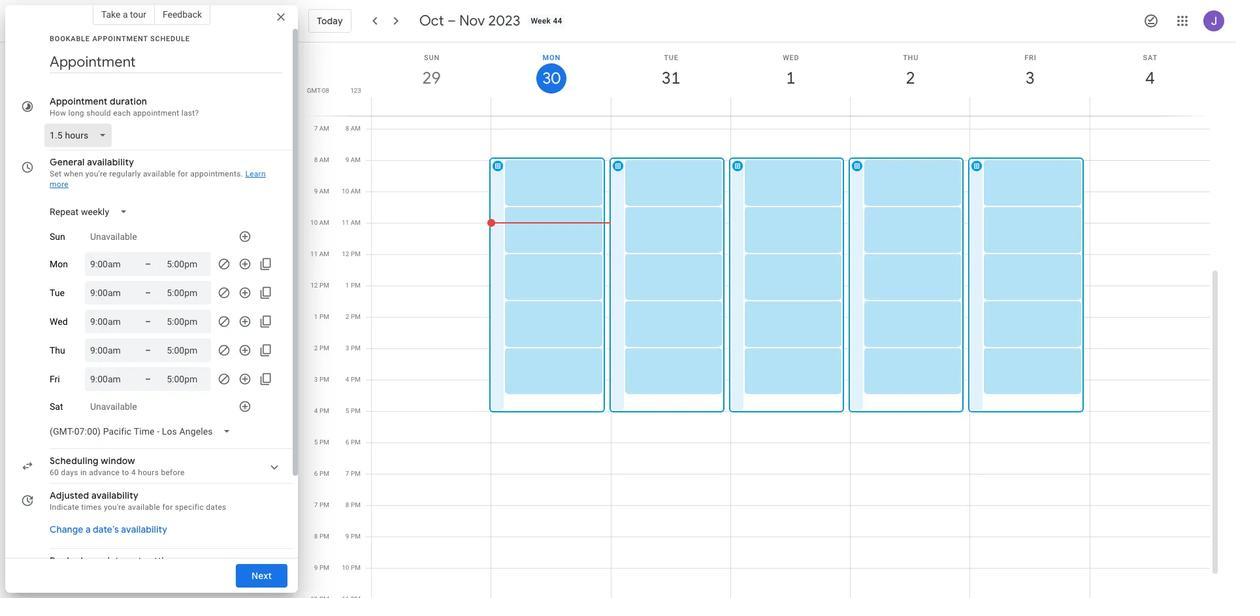 Task type: vqa. For each thing, say whether or not it's contained in the screenshot.
Day
no



Task type: locate. For each thing, give the bounding box(es) containing it.
0 vertical spatial 8 pm
[[346, 501, 361, 508]]

available right regularly
[[143, 169, 176, 178]]

2 column header
[[850, 42, 971, 116]]

1 vertical spatial 9 am
[[314, 188, 329, 195]]

1 vertical spatial 12 pm
[[311, 282, 329, 289]]

0 horizontal spatial wed
[[50, 316, 68, 327]]

0 horizontal spatial 2 pm
[[314, 344, 329, 352]]

0 vertical spatial 6 pm
[[346, 439, 361, 446]]

general availability
[[50, 156, 134, 168]]

sat inside the 4 column header
[[1143, 54, 1158, 62]]

in
[[80, 468, 87, 477]]

123
[[350, 87, 361, 94]]

2 unavailable from the top
[[90, 401, 137, 412]]

2023
[[489, 12, 521, 30]]

1 vertical spatial wed
[[50, 316, 68, 327]]

0 horizontal spatial fri
[[50, 374, 60, 384]]

0 horizontal spatial thu
[[50, 345, 65, 356]]

a inside change a date's availability 'button'
[[86, 524, 91, 535]]

1 vertical spatial mon
[[50, 259, 68, 269]]

monday, october 30, today element
[[537, 63, 567, 93]]

12 pm
[[342, 250, 361, 258], [311, 282, 329, 289]]

– left end time on wednesdays text field
[[145, 316, 151, 327]]

0 vertical spatial unavailable
[[90, 231, 137, 242]]

appointment down the duration
[[133, 108, 179, 118]]

1 vertical spatial appointment
[[85, 555, 142, 567]]

2 horizontal spatial 3
[[1025, 67, 1035, 89]]

8 pm
[[346, 501, 361, 508], [314, 533, 329, 540]]

grid containing 29
[[303, 42, 1221, 598]]

0 vertical spatial 2
[[905, 67, 915, 89]]

availability for general
[[87, 156, 134, 168]]

for left specific
[[162, 503, 173, 512]]

– right start time on thursdays text box
[[145, 345, 151, 356]]

0 horizontal spatial 5 pm
[[314, 439, 329, 446]]

sat for sat
[[50, 401, 63, 412]]

sun
[[424, 54, 440, 62], [50, 231, 65, 242]]

1
[[786, 67, 795, 89], [346, 282, 349, 289], [314, 313, 318, 320]]

fri inside the 3 column header
[[1025, 54, 1037, 62]]

sat up 'saturday, november 4' element
[[1143, 54, 1158, 62]]

1 vertical spatial available
[[128, 503, 160, 512]]

0 vertical spatial a
[[123, 9, 128, 20]]

1 column header
[[731, 42, 851, 116]]

sun up 29
[[424, 54, 440, 62]]

0 vertical spatial 9 am
[[346, 156, 361, 163]]

availability up regularly
[[87, 156, 134, 168]]

1 vertical spatial thu
[[50, 345, 65, 356]]

sat up the scheduling
[[50, 401, 63, 412]]

3 column header
[[970, 42, 1091, 116]]

set when you're regularly available for appointments.
[[50, 169, 243, 178]]

tue up 31
[[664, 54, 679, 62]]

available
[[143, 169, 176, 178], [128, 503, 160, 512]]

0 horizontal spatial sat
[[50, 401, 63, 412]]

schedule
[[150, 35, 190, 43]]

a for take
[[123, 9, 128, 20]]

1 horizontal spatial 8 pm
[[346, 501, 361, 508]]

sun down more
[[50, 231, 65, 242]]

0 horizontal spatial 6
[[314, 470, 318, 477]]

sun inside sun 29
[[424, 54, 440, 62]]

appointment
[[92, 35, 148, 43]]

mon up monday, october 30, today element
[[543, 54, 561, 62]]

fri up friday, november 3 element
[[1025, 54, 1037, 62]]

0 vertical spatial 3
[[1025, 67, 1035, 89]]

1 vertical spatial 10 am
[[310, 219, 329, 226]]

0 horizontal spatial 11 am
[[310, 250, 329, 258]]

tuesday, october 31 element
[[656, 63, 686, 93]]

0 vertical spatial you're
[[85, 169, 107, 178]]

3
[[1025, 67, 1035, 89], [346, 344, 349, 352], [314, 376, 318, 383]]

None field
[[44, 124, 117, 147], [44, 200, 138, 224], [44, 420, 242, 443], [44, 124, 117, 147], [44, 200, 138, 224], [44, 420, 242, 443]]

29
[[422, 67, 440, 89]]

0 horizontal spatial for
[[162, 503, 173, 512]]

wed
[[783, 54, 800, 62], [50, 316, 68, 327]]

thu up thursday, november 2 element
[[903, 54, 919, 62]]

9 pm left 10 pm
[[314, 564, 329, 571]]

fri
[[1025, 54, 1037, 62], [50, 374, 60, 384]]

availability down adjusted availability indicate times you're available for specific dates
[[121, 524, 167, 535]]

to
[[122, 468, 129, 477]]

availability inside adjusted availability indicate times you're available for specific dates
[[91, 490, 139, 501]]

1 horizontal spatial 5 pm
[[346, 407, 361, 414]]

10
[[342, 188, 349, 195], [310, 219, 318, 226], [342, 564, 349, 571]]

dates
[[206, 503, 226, 512]]

5 pm
[[346, 407, 361, 414], [314, 439, 329, 446]]

0 horizontal spatial 3
[[314, 376, 318, 383]]

1 horizontal spatial 3
[[346, 344, 349, 352]]

0 vertical spatial 11 am
[[342, 219, 361, 226]]

a inside take a tour button
[[123, 9, 128, 20]]

take a tour
[[101, 9, 146, 20]]

gmt-08
[[307, 87, 329, 94]]

0 vertical spatial available
[[143, 169, 176, 178]]

appointments.
[[190, 169, 243, 178]]

saturday, november 4 element
[[1136, 63, 1166, 93]]

8
[[346, 125, 349, 132], [314, 156, 318, 163], [346, 501, 349, 508], [314, 533, 318, 540]]

change a date's availability button
[[44, 518, 173, 541]]

0 horizontal spatial a
[[86, 524, 91, 535]]

tue for tue
[[50, 288, 65, 298]]

2 vertical spatial 1
[[314, 313, 318, 320]]

0 vertical spatial mon
[[543, 54, 561, 62]]

1 horizontal spatial mon
[[543, 54, 561, 62]]

–
[[447, 12, 456, 30], [145, 259, 151, 269], [145, 288, 151, 298], [145, 316, 151, 327], [145, 345, 151, 356], [145, 374, 151, 384]]

2 horizontal spatial 2
[[905, 67, 915, 89]]

0 horizontal spatial 8 am
[[314, 156, 329, 163]]

wed 1
[[783, 54, 800, 89]]

you're
[[85, 169, 107, 178], [104, 503, 126, 512]]

0 vertical spatial 7 pm
[[346, 470, 361, 477]]

1 vertical spatial 4 pm
[[314, 407, 329, 414]]

before
[[161, 468, 185, 477]]

a for change
[[86, 524, 91, 535]]

1 horizontal spatial sat
[[1143, 54, 1158, 62]]

0 vertical spatial 8 am
[[346, 125, 361, 132]]

when
[[64, 169, 83, 178]]

1 vertical spatial sat
[[50, 401, 63, 412]]

wed up wednesday, november 1 element
[[783, 54, 800, 62]]

available down hours
[[128, 503, 160, 512]]

thu left start time on thursdays text box
[[50, 345, 65, 356]]

sat
[[1143, 54, 1158, 62], [50, 401, 63, 412]]

1 horizontal spatial 3 pm
[[346, 344, 361, 352]]

mon left start time on mondays text field
[[50, 259, 68, 269]]

1 horizontal spatial sun
[[424, 54, 440, 62]]

4 inside the scheduling window 60 days in advance to 4 hours before
[[131, 468, 136, 477]]

1 horizontal spatial 9 pm
[[346, 533, 361, 540]]

10 am
[[342, 188, 361, 195], [310, 219, 329, 226]]

tue
[[664, 54, 679, 62], [50, 288, 65, 298]]

fri for fri 3
[[1025, 54, 1037, 62]]

sunday, october 29 element
[[417, 63, 447, 93]]

Start time on Wednesdays text field
[[90, 314, 129, 329]]

9 pm
[[346, 533, 361, 540], [314, 564, 329, 571]]

1 inside wed 1
[[786, 67, 795, 89]]

8 am
[[346, 125, 361, 132], [314, 156, 329, 163]]

End time on Fridays text field
[[167, 371, 206, 387]]

1 horizontal spatial for
[[178, 169, 188, 178]]

oct – nov 2023
[[419, 12, 521, 30]]

a left date's
[[86, 524, 91, 535]]

Start time on Mondays text field
[[90, 256, 129, 272]]

a left tour at the left
[[123, 9, 128, 20]]

appointment inside appointment duration how long should each appointment last?
[[133, 108, 179, 118]]

you're down the general availability
[[85, 169, 107, 178]]

1 vertical spatial 6 pm
[[314, 470, 329, 477]]

sat 4
[[1143, 54, 1158, 89]]

0 horizontal spatial 8 pm
[[314, 533, 329, 540]]

learn more
[[50, 169, 266, 189]]

appointment inside dropdown button
[[85, 555, 142, 567]]

1 vertical spatial 1
[[346, 282, 349, 289]]

0 horizontal spatial 11
[[310, 250, 318, 258]]

wed left start time on wednesdays text box
[[50, 316, 68, 327]]

End time on Thursdays text field
[[167, 342, 206, 358]]

3 pm
[[346, 344, 361, 352], [314, 376, 329, 383]]

settings
[[144, 555, 180, 567]]

appointment
[[133, 108, 179, 118], [85, 555, 142, 567]]

for inside adjusted availability indicate times you're available for specific dates
[[162, 503, 173, 512]]

1 horizontal spatial 5
[[346, 407, 349, 414]]

– left end time on fridays text box
[[145, 374, 151, 384]]

30 column header
[[491, 42, 611, 116]]

2 vertical spatial 2
[[314, 344, 318, 352]]

am
[[319, 125, 329, 132], [351, 125, 361, 132], [319, 156, 329, 163], [351, 156, 361, 163], [319, 188, 329, 195], [351, 188, 361, 195], [319, 219, 329, 226], [351, 219, 361, 226], [319, 250, 329, 258]]

1 vertical spatial 8 pm
[[314, 533, 329, 540]]

10 pm
[[342, 564, 361, 571]]

1 horizontal spatial 2 pm
[[346, 313, 361, 320]]

thu for thu 2
[[903, 54, 919, 62]]

0 vertical spatial for
[[178, 169, 188, 178]]

1 vertical spatial 12
[[311, 282, 318, 289]]

thu
[[903, 54, 919, 62], [50, 345, 65, 356]]

0 vertical spatial 7
[[314, 125, 318, 132]]

days
[[61, 468, 78, 477]]

0 vertical spatial 6
[[346, 439, 349, 446]]

duration
[[110, 95, 147, 107]]

thu for thu
[[50, 345, 65, 356]]

fri 3
[[1025, 54, 1037, 89]]

advance
[[89, 468, 120, 477]]

1 vertical spatial tue
[[50, 288, 65, 298]]

11
[[342, 219, 349, 226], [310, 250, 318, 258]]

nov
[[459, 12, 485, 30]]

1 vertical spatial 7 pm
[[314, 501, 329, 508]]

each
[[113, 108, 131, 118]]

0 horizontal spatial tue
[[50, 288, 65, 298]]

1 horizontal spatial wed
[[783, 54, 800, 62]]

gmt-
[[307, 87, 322, 94]]

0 horizontal spatial 5
[[314, 439, 318, 446]]

fri for fri
[[50, 374, 60, 384]]

– right start time on mondays text field
[[145, 259, 151, 269]]

1 vertical spatial 5 pm
[[314, 439, 329, 446]]

1 unavailable from the top
[[90, 231, 137, 242]]

0 vertical spatial sun
[[424, 54, 440, 62]]

friday, november 3 element
[[1016, 63, 1046, 93]]

– left the end time on tuesdays 'text box'
[[145, 288, 151, 298]]

appointment down change a date's availability
[[85, 555, 142, 567]]

week 44
[[531, 16, 563, 25]]

4
[[1145, 67, 1154, 89], [346, 376, 349, 383], [314, 407, 318, 414], [131, 468, 136, 477]]

– right oct
[[447, 12, 456, 30]]

11 am
[[342, 219, 361, 226], [310, 250, 329, 258]]

appointment duration how long should each appointment last?
[[50, 95, 199, 118]]

End time on Mondays text field
[[167, 256, 206, 272]]

hours
[[138, 468, 159, 477]]

12
[[342, 250, 349, 258], [311, 282, 318, 289]]

take
[[101, 9, 121, 20]]

for left appointments. at the top
[[178, 169, 188, 178]]

fri left start time on fridays text box
[[50, 374, 60, 384]]

tue left start time on tuesdays text field
[[50, 288, 65, 298]]

tue inside 'tue 31'
[[664, 54, 679, 62]]

wed inside 1 column header
[[783, 54, 800, 62]]

thursday, november 2 element
[[896, 63, 926, 93]]

change a date's availability
[[50, 524, 167, 535]]

0 vertical spatial wed
[[783, 54, 800, 62]]

2 horizontal spatial 1
[[786, 67, 795, 89]]

8 am right 7 am
[[346, 125, 361, 132]]

availability
[[87, 156, 134, 168], [91, 490, 139, 501], [121, 524, 167, 535]]

6 pm
[[346, 439, 361, 446], [314, 470, 329, 477]]

0 vertical spatial tue
[[664, 54, 679, 62]]

pm
[[351, 250, 361, 258], [320, 282, 329, 289], [351, 282, 361, 289], [320, 313, 329, 320], [351, 313, 361, 320], [320, 344, 329, 352], [351, 344, 361, 352], [320, 376, 329, 383], [351, 376, 361, 383], [320, 407, 329, 414], [351, 407, 361, 414], [320, 439, 329, 446], [351, 439, 361, 446], [320, 470, 329, 477], [351, 470, 361, 477], [320, 501, 329, 508], [351, 501, 361, 508], [320, 533, 329, 540], [351, 533, 361, 540], [320, 564, 329, 571], [351, 564, 361, 571]]

mon inside mon 30
[[543, 54, 561, 62]]

sun for sun
[[50, 231, 65, 242]]

1 vertical spatial you're
[[104, 503, 126, 512]]

0 horizontal spatial mon
[[50, 259, 68, 269]]

1 vertical spatial fri
[[50, 374, 60, 384]]

7 pm
[[346, 470, 361, 477], [314, 501, 329, 508]]

mon
[[543, 54, 561, 62], [50, 259, 68, 269]]

next button
[[236, 560, 288, 591]]

1 vertical spatial for
[[162, 503, 173, 512]]

8 am down 7 am
[[314, 156, 329, 163]]

0 vertical spatial sat
[[1143, 54, 1158, 62]]

1 horizontal spatial thu
[[903, 54, 919, 62]]

tue 31
[[661, 54, 680, 89]]

Start time on Fridays text field
[[90, 371, 129, 387]]

0 vertical spatial 10
[[342, 188, 349, 195]]

9
[[346, 156, 349, 163], [314, 188, 318, 195], [346, 533, 349, 540], [314, 564, 318, 571]]

thu inside 2 column header
[[903, 54, 919, 62]]

9 pm up 10 pm
[[346, 533, 361, 540]]

mon for mon 30
[[543, 54, 561, 62]]

unavailable down start time on fridays text box
[[90, 401, 137, 412]]

grid
[[303, 42, 1221, 598]]

1 vertical spatial sun
[[50, 231, 65, 242]]

you're up change a date's availability
[[104, 503, 126, 512]]

6
[[346, 439, 349, 446], [314, 470, 318, 477]]

availability down to
[[91, 490, 139, 501]]

1 horizontal spatial 12 pm
[[342, 250, 361, 258]]

unavailable up start time on mondays text field
[[90, 231, 137, 242]]

0 vertical spatial fri
[[1025, 54, 1037, 62]]



Task type: describe. For each thing, give the bounding box(es) containing it.
0 vertical spatial 11
[[342, 219, 349, 226]]

4 column header
[[1090, 42, 1210, 116]]

– for thu
[[145, 345, 151, 356]]

2 vertical spatial 7
[[314, 501, 318, 508]]

1 vertical spatial 3
[[346, 344, 349, 352]]

window
[[101, 455, 135, 467]]

60
[[50, 468, 59, 477]]

0 horizontal spatial 1
[[314, 313, 318, 320]]

3 inside the fri 3
[[1025, 67, 1035, 89]]

wed for wed 1
[[783, 54, 800, 62]]

availability for adjusted
[[91, 490, 139, 501]]

feedback
[[163, 9, 202, 20]]

08
[[322, 87, 329, 94]]

1 horizontal spatial 1 pm
[[346, 282, 361, 289]]

0 horizontal spatial 6 pm
[[314, 470, 329, 477]]

1 horizontal spatial 4 pm
[[346, 376, 361, 383]]

thu 2
[[903, 54, 919, 89]]

1 horizontal spatial 1
[[346, 282, 349, 289]]

times
[[81, 503, 102, 512]]

more
[[50, 180, 69, 189]]

unavailable for sun
[[90, 231, 137, 242]]

mon 30
[[542, 54, 561, 89]]

0 vertical spatial 5 pm
[[346, 407, 361, 414]]

31 column header
[[611, 42, 731, 116]]

scheduling window 60 days in advance to 4 hours before
[[50, 455, 185, 477]]

– for fri
[[145, 374, 151, 384]]

specific
[[175, 503, 204, 512]]

available inside adjusted availability indicate times you're available for specific dates
[[128, 503, 160, 512]]

set
[[50, 169, 62, 178]]

2 vertical spatial 3
[[314, 376, 318, 383]]

tour
[[130, 9, 146, 20]]

1 vertical spatial 1 pm
[[314, 313, 329, 320]]

learn
[[245, 169, 266, 178]]

1 vertical spatial 10
[[310, 219, 318, 226]]

general
[[50, 156, 85, 168]]

take a tour button
[[93, 4, 155, 25]]

– for mon
[[145, 259, 151, 269]]

last?
[[181, 108, 199, 118]]

wednesday, november 1 element
[[776, 63, 806, 93]]

appointment
[[50, 95, 108, 107]]

booked appointment settings
[[50, 555, 180, 567]]

tue for tue 31
[[664, 54, 679, 62]]

indicate
[[50, 503, 79, 512]]

scheduling
[[50, 455, 99, 467]]

44
[[553, 16, 563, 25]]

Add title text field
[[50, 52, 282, 72]]

sun 29
[[422, 54, 440, 89]]

bookable
[[50, 35, 90, 43]]

feedback button
[[155, 4, 211, 25]]

availability inside 'button'
[[121, 524, 167, 535]]

should
[[86, 108, 111, 118]]

0 horizontal spatial 2
[[314, 344, 318, 352]]

0 vertical spatial 3 pm
[[346, 344, 361, 352]]

bookable appointment schedule
[[50, 35, 190, 43]]

oct
[[419, 12, 444, 30]]

1 horizontal spatial 9 am
[[346, 156, 361, 163]]

long
[[68, 108, 84, 118]]

1 horizontal spatial 6
[[346, 439, 349, 446]]

0 vertical spatial 10 am
[[342, 188, 361, 195]]

End time on Wednesdays text field
[[167, 314, 206, 329]]

2 inside thu 2
[[905, 67, 915, 89]]

31
[[661, 67, 680, 89]]

0 vertical spatial 9 pm
[[346, 533, 361, 540]]

1 vertical spatial 6
[[314, 470, 318, 477]]

0 horizontal spatial 9 pm
[[314, 564, 329, 571]]

you're inside adjusted availability indicate times you're available for specific dates
[[104, 503, 126, 512]]

mon for mon
[[50, 259, 68, 269]]

1 horizontal spatial 8 am
[[346, 125, 361, 132]]

adjusted availability indicate times you're available for specific dates
[[50, 490, 226, 512]]

2 vertical spatial 10
[[342, 564, 349, 571]]

1 vertical spatial 11
[[310, 250, 318, 258]]

0 vertical spatial 12
[[342, 250, 349, 258]]

learn more link
[[50, 169, 266, 189]]

sun for sun 29
[[424, 54, 440, 62]]

0 horizontal spatial 10 am
[[310, 219, 329, 226]]

regularly
[[109, 169, 141, 178]]

1 horizontal spatial 7 pm
[[346, 470, 361, 477]]

change
[[50, 524, 83, 535]]

1 vertical spatial 2 pm
[[314, 344, 329, 352]]

Start time on Tuesdays text field
[[90, 285, 129, 301]]

date's
[[93, 524, 119, 535]]

End time on Tuesdays text field
[[167, 285, 206, 301]]

1 vertical spatial 3 pm
[[314, 376, 329, 383]]

4 inside sat 4
[[1145, 67, 1154, 89]]

1 vertical spatial 5
[[314, 439, 318, 446]]

next
[[252, 570, 272, 582]]

booked
[[50, 555, 83, 567]]

wed for wed
[[50, 316, 68, 327]]

30
[[542, 68, 560, 89]]

week
[[531, 16, 551, 25]]

0 vertical spatial 5
[[346, 407, 349, 414]]

7 am
[[314, 125, 329, 132]]

booked appointment settings button
[[44, 552, 290, 580]]

0 horizontal spatial 12
[[311, 282, 318, 289]]

1 vertical spatial 2
[[346, 313, 349, 320]]

unavailable for sat
[[90, 401, 137, 412]]

adjusted
[[50, 490, 89, 501]]

29 column header
[[371, 42, 492, 116]]

– for tue
[[145, 288, 151, 298]]

0 horizontal spatial 12 pm
[[311, 282, 329, 289]]

sat for sat 4
[[1143, 54, 1158, 62]]

today
[[317, 15, 343, 27]]

how
[[50, 108, 66, 118]]

– for wed
[[145, 316, 151, 327]]

today button
[[308, 5, 351, 37]]

0 vertical spatial 12 pm
[[342, 250, 361, 258]]

Start time on Thursdays text field
[[90, 342, 129, 358]]

1 vertical spatial 7
[[346, 470, 349, 477]]

0 horizontal spatial 4 pm
[[314, 407, 329, 414]]



